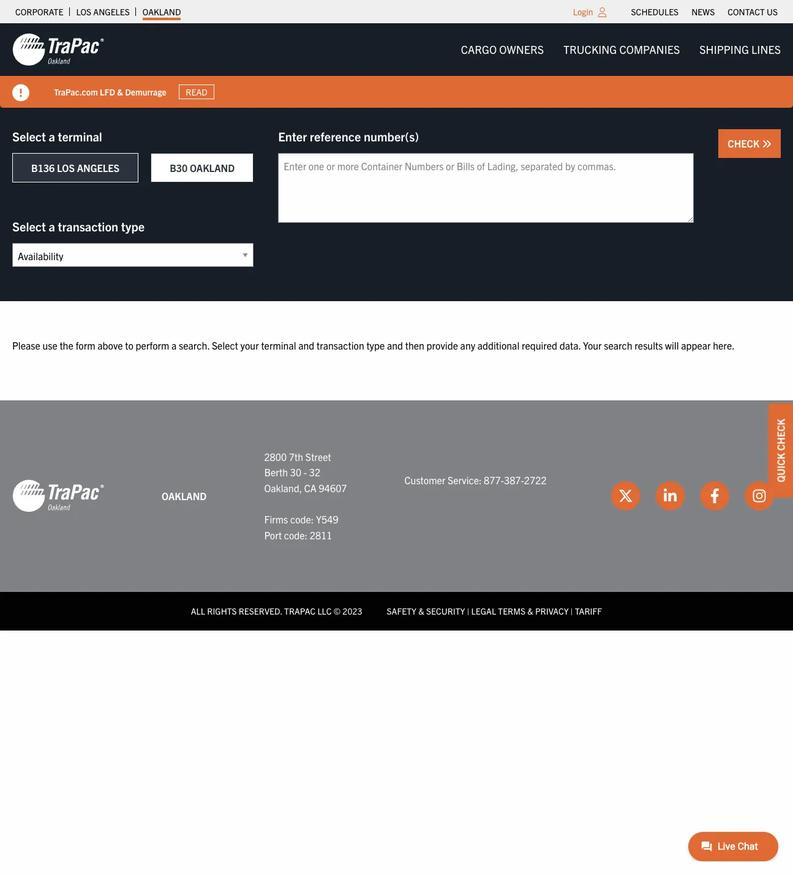 Task type: locate. For each thing, give the bounding box(es) containing it.
32
[[309, 466, 321, 479]]

1 vertical spatial check
[[775, 419, 787, 451]]

menu bar down light image
[[451, 37, 791, 62]]

387-
[[504, 474, 524, 486]]

appear
[[681, 339, 711, 352]]

and left then on the top
[[387, 339, 403, 352]]

angeles
[[93, 6, 130, 17], [77, 162, 120, 174]]

1 vertical spatial oakland image
[[12, 479, 104, 514]]

0 vertical spatial transaction
[[58, 219, 118, 234]]

number(s)
[[364, 129, 419, 144]]

quick
[[775, 453, 787, 482]]

1 vertical spatial transaction
[[317, 339, 364, 352]]

a left "search." at the top left of the page
[[172, 339, 177, 352]]

transaction
[[58, 219, 118, 234], [317, 339, 364, 352]]

0 vertical spatial a
[[49, 129, 55, 144]]

select down the b136
[[12, 219, 46, 234]]

0 horizontal spatial |
[[467, 606, 469, 617]]

0 horizontal spatial solid image
[[12, 85, 29, 102]]

|
[[467, 606, 469, 617], [571, 606, 573, 617]]

1 horizontal spatial and
[[387, 339, 403, 352]]

oakland
[[143, 6, 181, 17], [190, 162, 235, 174], [162, 490, 207, 502]]

1 vertical spatial menu bar
[[451, 37, 791, 62]]

login link
[[573, 6, 593, 17]]

customer service: 877-387-2722
[[405, 474, 547, 486]]

code:
[[290, 513, 314, 526], [284, 529, 308, 541]]

perform
[[136, 339, 169, 352]]

1 vertical spatial solid image
[[762, 139, 772, 149]]

los angeles link
[[76, 3, 130, 20]]

oakland inside footer
[[162, 490, 207, 502]]

cargo
[[461, 42, 497, 56]]

los right corporate
[[76, 6, 91, 17]]

2722
[[524, 474, 547, 486]]

2 vertical spatial oakland
[[162, 490, 207, 502]]

1 horizontal spatial solid image
[[762, 139, 772, 149]]

menu bar up shipping
[[625, 3, 784, 20]]

terminal
[[58, 129, 102, 144], [261, 339, 296, 352]]

30
[[290, 466, 302, 479]]

a for terminal
[[49, 129, 55, 144]]

0 vertical spatial menu bar
[[625, 3, 784, 20]]

1 vertical spatial angeles
[[77, 162, 120, 174]]

contact
[[728, 6, 765, 17]]

please
[[12, 339, 40, 352]]

los right the b136
[[57, 162, 75, 174]]

1 horizontal spatial |
[[571, 606, 573, 617]]

94607
[[319, 482, 347, 494]]

type
[[121, 219, 145, 234], [367, 339, 385, 352]]

0 horizontal spatial transaction
[[58, 219, 118, 234]]

b30 oakland
[[170, 162, 235, 174]]

1 and from the left
[[298, 339, 314, 352]]

1 vertical spatial a
[[49, 219, 55, 234]]

2811
[[310, 529, 332, 541]]

0 horizontal spatial check
[[728, 137, 762, 149]]

los
[[76, 6, 91, 17], [57, 162, 75, 174]]

terminal right the your
[[261, 339, 296, 352]]

2800
[[264, 451, 287, 463]]

menu bar containing schedules
[[625, 3, 784, 20]]

b136 los angeles
[[31, 162, 120, 174]]

all
[[191, 606, 205, 617]]

0 horizontal spatial los
[[57, 162, 75, 174]]

banner containing cargo owners
[[0, 23, 793, 108]]

1 vertical spatial los
[[57, 162, 75, 174]]

additional
[[478, 339, 520, 352]]

banner
[[0, 23, 793, 108]]

0 vertical spatial select
[[12, 129, 46, 144]]

enter reference number(s)
[[278, 129, 419, 144]]

1 horizontal spatial los
[[76, 6, 91, 17]]

1 vertical spatial oakland
[[190, 162, 235, 174]]

| left tariff link
[[571, 606, 573, 617]]

menu bar
[[625, 3, 784, 20], [451, 37, 791, 62]]

provide
[[427, 339, 458, 352]]

©
[[334, 606, 341, 617]]

1 vertical spatial type
[[367, 339, 385, 352]]

select for select a terminal
[[12, 129, 46, 144]]

select up the b136
[[12, 129, 46, 144]]

tariff link
[[575, 606, 602, 617]]

0 horizontal spatial and
[[298, 339, 314, 352]]

0 vertical spatial check
[[728, 137, 762, 149]]

7th
[[289, 451, 303, 463]]

1 horizontal spatial check
[[775, 419, 787, 451]]

b136
[[31, 162, 55, 174]]

code: up the 2811
[[290, 513, 314, 526]]

angeles down select a terminal
[[77, 162, 120, 174]]

& right safety
[[419, 606, 424, 617]]

a down the b136
[[49, 219, 55, 234]]

results
[[635, 339, 663, 352]]

llc
[[318, 606, 332, 617]]

0 horizontal spatial terminal
[[58, 129, 102, 144]]

safety
[[387, 606, 417, 617]]

&
[[117, 86, 123, 97], [419, 606, 424, 617], [528, 606, 533, 617]]

and
[[298, 339, 314, 352], [387, 339, 403, 352]]

select
[[12, 129, 46, 144], [12, 219, 46, 234], [212, 339, 238, 352]]

terminal up b136 los angeles
[[58, 129, 102, 144]]

corporate link
[[15, 3, 63, 20]]

trucking companies
[[564, 42, 680, 56]]

b30
[[170, 162, 188, 174]]

trapac.com lfd & demurrage
[[54, 86, 167, 97]]

shipping lines
[[700, 42, 781, 56]]

solid image
[[12, 85, 29, 102], [762, 139, 772, 149]]

0 horizontal spatial type
[[121, 219, 145, 234]]

0 vertical spatial type
[[121, 219, 145, 234]]

here.
[[713, 339, 735, 352]]

then
[[405, 339, 424, 352]]

lfd
[[100, 86, 115, 97]]

& right the lfd
[[117, 86, 123, 97]]

1 horizontal spatial type
[[367, 339, 385, 352]]

us
[[767, 6, 778, 17]]

oakland image
[[12, 32, 104, 67], [12, 479, 104, 514]]

2800 7th street berth 30 - 32 oakland, ca 94607
[[264, 451, 347, 494]]

footer
[[0, 400, 793, 631]]

| left legal
[[467, 606, 469, 617]]

2 and from the left
[[387, 339, 403, 352]]

and right the your
[[298, 339, 314, 352]]

& right terms
[[528, 606, 533, 617]]

code: right port
[[284, 529, 308, 541]]

select left the your
[[212, 339, 238, 352]]

2 oakland image from the top
[[12, 479, 104, 514]]

1 | from the left
[[467, 606, 469, 617]]

angeles left the oakland 'link'
[[93, 6, 130, 17]]

a
[[49, 129, 55, 144], [49, 219, 55, 234], [172, 339, 177, 352]]

service:
[[448, 474, 482, 486]]

a up the b136
[[49, 129, 55, 144]]

1 vertical spatial select
[[12, 219, 46, 234]]

0 vertical spatial oakland image
[[12, 32, 104, 67]]

1 horizontal spatial terminal
[[261, 339, 296, 352]]

shipping lines link
[[690, 37, 791, 62]]

trucking companies link
[[554, 37, 690, 62]]

oakland image inside footer
[[12, 479, 104, 514]]

port
[[264, 529, 282, 541]]

1 oakland image from the top
[[12, 32, 104, 67]]

2023
[[343, 606, 362, 617]]



Task type: describe. For each thing, give the bounding box(es) containing it.
your
[[240, 339, 259, 352]]

contact us link
[[728, 3, 778, 20]]

cargo owners
[[461, 42, 544, 56]]

877-
[[484, 474, 504, 486]]

2 | from the left
[[571, 606, 573, 617]]

read
[[186, 86, 208, 97]]

solid image inside check button
[[762, 139, 772, 149]]

1 vertical spatial code:
[[284, 529, 308, 541]]

footer containing 2800 7th street
[[0, 400, 793, 631]]

privacy
[[535, 606, 569, 617]]

1 horizontal spatial transaction
[[317, 339, 364, 352]]

demurrage
[[125, 86, 167, 97]]

above
[[98, 339, 123, 352]]

0 vertical spatial oakland
[[143, 6, 181, 17]]

firms code:  y549 port code:  2811
[[264, 513, 339, 541]]

0 horizontal spatial &
[[117, 86, 123, 97]]

will
[[665, 339, 679, 352]]

required
[[522, 339, 558, 352]]

street
[[306, 451, 331, 463]]

check inside check button
[[728, 137, 762, 149]]

security
[[426, 606, 465, 617]]

lines
[[752, 42, 781, 56]]

select for select a transaction type
[[12, 219, 46, 234]]

login
[[573, 6, 593, 17]]

rights
[[207, 606, 237, 617]]

the
[[60, 339, 73, 352]]

oakland link
[[143, 3, 181, 20]]

2 vertical spatial a
[[172, 339, 177, 352]]

berth
[[264, 466, 288, 479]]

trucking
[[564, 42, 617, 56]]

search.
[[179, 339, 210, 352]]

0 vertical spatial los
[[76, 6, 91, 17]]

los angeles
[[76, 6, 130, 17]]

light image
[[598, 7, 607, 17]]

quick check link
[[769, 404, 793, 498]]

2 horizontal spatial &
[[528, 606, 533, 617]]

customer
[[405, 474, 446, 486]]

select a transaction type
[[12, 219, 145, 234]]

select a terminal
[[12, 129, 102, 144]]

search
[[604, 339, 633, 352]]

any
[[460, 339, 475, 352]]

quick check
[[775, 419, 787, 482]]

2 vertical spatial select
[[212, 339, 238, 352]]

tariff
[[575, 606, 602, 617]]

corporate
[[15, 6, 63, 17]]

0 vertical spatial solid image
[[12, 85, 29, 102]]

contact us
[[728, 6, 778, 17]]

companies
[[620, 42, 680, 56]]

read link
[[179, 84, 215, 99]]

please use the form above to perform a search. select your terminal and transaction type and then provide any additional required data. your search results will appear here.
[[12, 339, 735, 352]]

legal terms & privacy link
[[471, 606, 569, 617]]

-
[[304, 466, 307, 479]]

news
[[692, 6, 715, 17]]

firms
[[264, 513, 288, 526]]

data.
[[560, 339, 581, 352]]

check inside quick check link
[[775, 419, 787, 451]]

cargo owners link
[[451, 37, 554, 62]]

all rights reserved. trapac llc © 2023
[[191, 606, 362, 617]]

safety & security | legal terms & privacy | tariff
[[387, 606, 602, 617]]

shipping
[[700, 42, 749, 56]]

reserved.
[[239, 606, 282, 617]]

1 horizontal spatial &
[[419, 606, 424, 617]]

0 vertical spatial angeles
[[93, 6, 130, 17]]

safety & security link
[[387, 606, 465, 617]]

news link
[[692, 3, 715, 20]]

y549
[[316, 513, 339, 526]]

enter
[[278, 129, 307, 144]]

schedules
[[631, 6, 679, 17]]

your
[[583, 339, 602, 352]]

oakland,
[[264, 482, 302, 494]]

Enter reference number(s) text field
[[278, 153, 694, 223]]

terms
[[498, 606, 526, 617]]

0 vertical spatial terminal
[[58, 129, 102, 144]]

reference
[[310, 129, 361, 144]]

ca
[[304, 482, 317, 494]]

0 vertical spatial code:
[[290, 513, 314, 526]]

trapac.com
[[54, 86, 98, 97]]

check button
[[719, 129, 781, 158]]

a for transaction
[[49, 219, 55, 234]]

owners
[[499, 42, 544, 56]]

schedules link
[[631, 3, 679, 20]]

legal
[[471, 606, 496, 617]]

trapac
[[284, 606, 316, 617]]

menu bar containing cargo owners
[[451, 37, 791, 62]]

1 vertical spatial terminal
[[261, 339, 296, 352]]

use
[[43, 339, 57, 352]]



